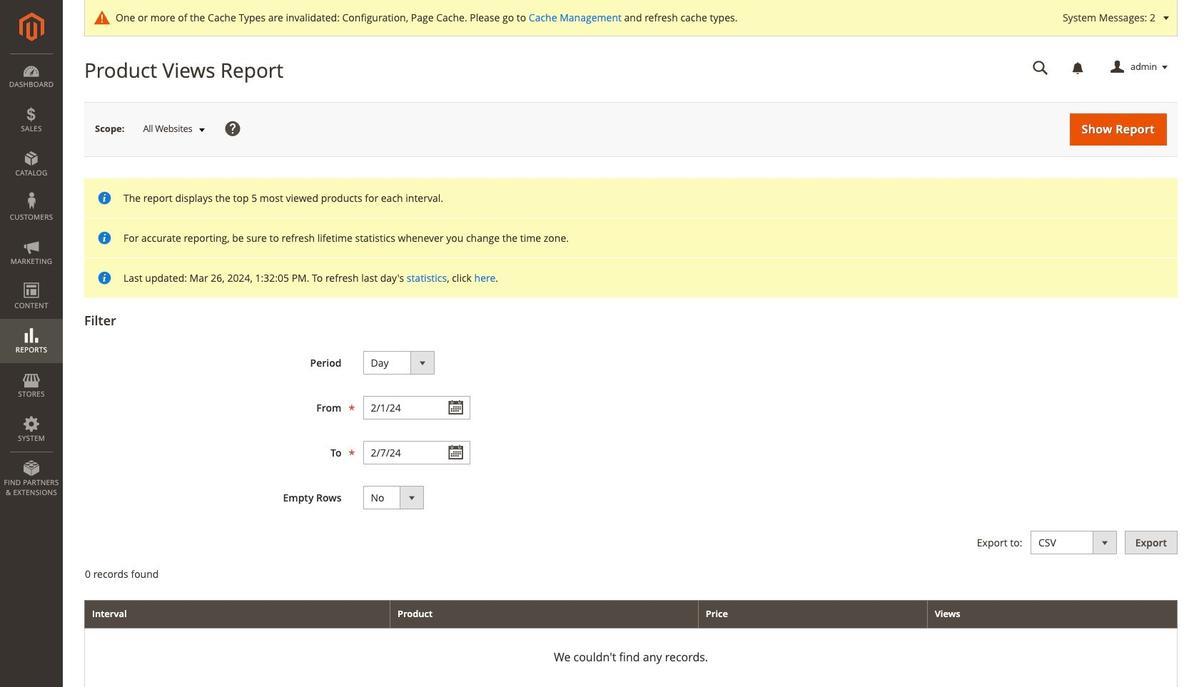 Task type: locate. For each thing, give the bounding box(es) containing it.
menu bar
[[0, 54, 63, 505]]

None text field
[[1023, 55, 1058, 80], [363, 396, 470, 420], [363, 441, 470, 465], [1023, 55, 1058, 80], [363, 396, 470, 420], [363, 441, 470, 465]]



Task type: describe. For each thing, give the bounding box(es) containing it.
magento admin panel image
[[19, 12, 44, 41]]



